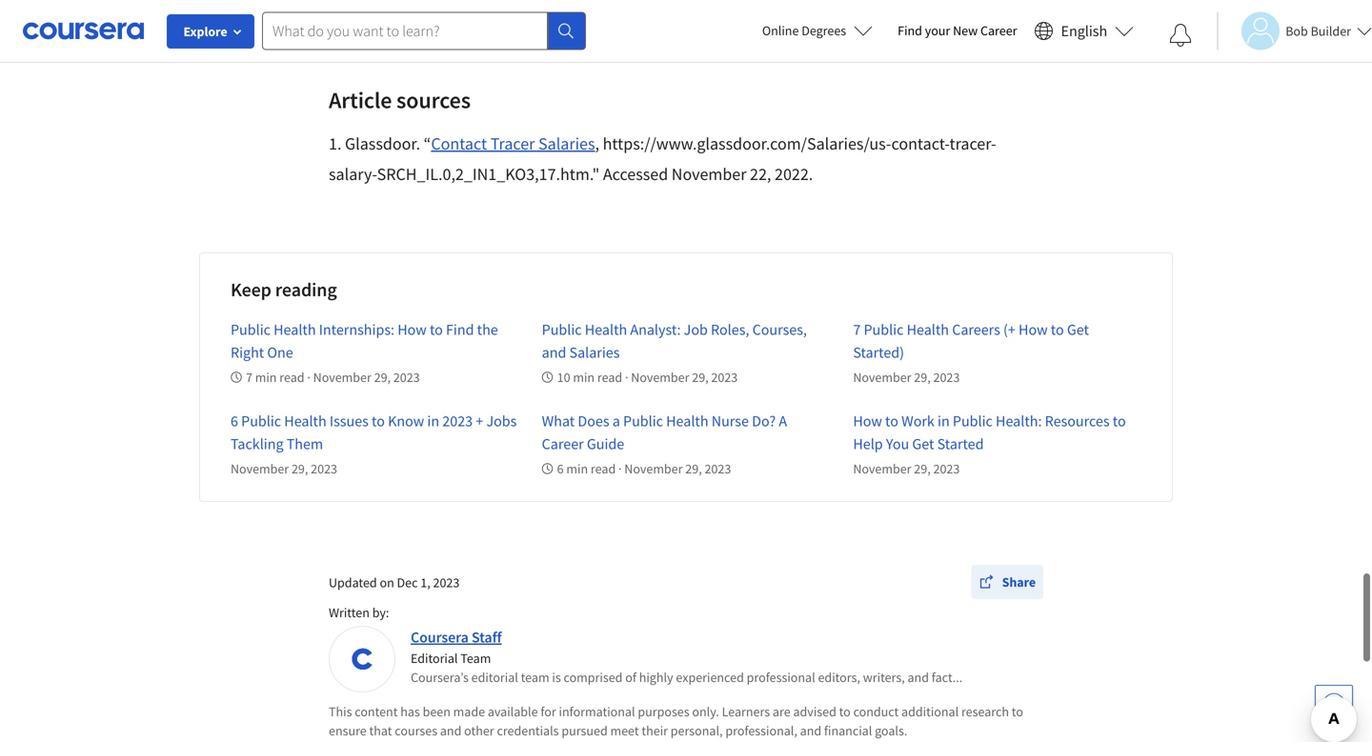 Task type: vqa. For each thing, say whether or not it's contained in the screenshot.
read
yes



Task type: describe. For each thing, give the bounding box(es) containing it.
health inside 6 public health issues to know in 2023 + jobs tackling them november 29, 2023
[[284, 412, 327, 431]]

min for career
[[567, 460, 588, 477]]

6 for min
[[557, 460, 564, 477]]

,
[[595, 133, 599, 154]]

november down what does a public health nurse do? a career guide link
[[625, 460, 683, 477]]

for
[[541, 703, 556, 720]]

salaries inside public health analyst: job roles, courses, and salaries
[[570, 343, 620, 362]]

to up financial on the bottom right of page
[[839, 703, 851, 720]]

team
[[521, 669, 550, 686]]

november down public health internships: how to find the right one link
[[313, 369, 372, 386]]

2023 up know on the left of page
[[393, 369, 420, 386]]

to inside 6 public health issues to know in 2023 + jobs tackling them november 29, 2023
[[372, 412, 385, 431]]

november down public health analyst: job roles, courses, and salaries
[[631, 369, 689, 386]]

29, down what does a public health nurse do? a career guide link
[[686, 460, 702, 477]]

and down the advised
[[800, 722, 822, 739]]

courses,
[[753, 320, 807, 339]]

to right the resources
[[1113, 412, 1126, 431]]

this content has been made available for informational purposes only. learners are advised to conduct additional research to ensure that courses and other credentials pursued meet their personal, professional, and financial goals.
[[329, 703, 1024, 739]]

team
[[461, 650, 491, 667]]

7 for min
[[246, 369, 253, 386]]

1 horizontal spatial career
[[981, 22, 1017, 39]]

0 vertical spatial salaries
[[538, 133, 595, 154]]

glassdoor.
[[345, 133, 420, 154]]

public health internships: how to find the right one
[[231, 320, 498, 362]]

available
[[488, 703, 538, 720]]

public inside 7 public health careers (+ how to get started) november 29, 2023
[[864, 320, 904, 339]]

health:
[[996, 412, 1042, 431]]

public inside public health analyst: job roles, courses, and salaries
[[542, 320, 582, 339]]

keep
[[231, 278, 271, 302]]

1,
[[421, 574, 431, 591]]

how to work in public health: resources to help you get started november 29, 2023
[[853, 412, 1126, 477]]

7 for public
[[853, 320, 861, 339]]

salary-
[[329, 163, 377, 185]]

written
[[329, 604, 370, 621]]

coursera image
[[23, 15, 144, 46]]

health inside "what does a public health nurse do? a career guide"
[[666, 412, 709, 431]]

careers
[[952, 320, 1001, 339]]

health inside public health analyst: job roles, courses, and salaries
[[585, 320, 627, 339]]

online degrees
[[762, 22, 846, 39]]

bob builder button
[[1217, 12, 1372, 50]]

advised
[[793, 703, 837, 720]]

in inside 6 public health issues to know in 2023 + jobs tackling them november 29, 2023
[[427, 412, 439, 431]]

content
[[355, 703, 398, 720]]

november inside how to work in public health: resources to help you get started november 29, 2023
[[853, 460, 912, 477]]

written by:
[[329, 604, 389, 621]]

additional
[[902, 703, 959, 720]]

issues
[[330, 412, 369, 431]]

pursued
[[562, 722, 608, 739]]

ensure
[[329, 722, 367, 739]]

editorial
[[471, 669, 518, 686]]

internships:
[[319, 320, 395, 339]]

6 for public
[[231, 412, 238, 431]]

dec
[[397, 574, 418, 591]]

find inside the public health internships: how to find the right one
[[446, 320, 474, 339]]

read up a
[[597, 369, 623, 386]]

staff
[[472, 628, 502, 647]]

bob builder
[[1286, 22, 1351, 40]]

fact...
[[932, 669, 963, 686]]

what does a public health nurse do? a career guide
[[542, 412, 787, 454]]

of
[[625, 669, 637, 686]]

how inside the public health internships: how to find the right one
[[398, 320, 427, 339]]

english button
[[1027, 0, 1142, 62]]

29, inside 7 public health careers (+ how to get started) november 29, 2023
[[914, 369, 931, 386]]

bob
[[1286, 22, 1308, 40]]

financial
[[824, 722, 872, 739]]

sources
[[397, 86, 471, 114]]

tracer
[[491, 133, 535, 154]]

your
[[925, 22, 950, 39]]

read for career
[[591, 460, 616, 477]]

· for a
[[619, 460, 622, 477]]

coursera staff editorial team coursera's editorial team is comprised of highly experienced professional editors, writers, and fact...
[[411, 628, 963, 686]]

professional,
[[726, 722, 798, 739]]

What do you want to learn? text field
[[262, 12, 548, 50]]

2023 down nurse
[[705, 460, 731, 477]]

job
[[684, 320, 708, 339]]

meet
[[610, 722, 639, 739]]

them
[[287, 434, 323, 454]]

coursera staff image
[[332, 629, 393, 690]]

that
[[369, 722, 392, 739]]

6 public health issues to know in 2023 + jobs tackling them link
[[231, 412, 517, 454]]

in inside how to work in public health: resources to help you get started november 29, 2023
[[938, 412, 950, 431]]

6 min read · november 29, 2023
[[557, 460, 731, 477]]

only.
[[692, 703, 719, 720]]

november inside 7 public health careers (+ how to get started) november 29, 2023
[[853, 369, 912, 386]]

2023 left the "+"
[[442, 412, 473, 431]]

2023 right 1,
[[433, 574, 460, 591]]

learners
[[722, 703, 770, 720]]

to up you
[[885, 412, 899, 431]]

how to work in public health: resources to help you get started link
[[853, 412, 1126, 454]]

, https://www.glassdoor.com/salaries/us-contact-tracer- salary-srch_il.0,2_in1_ko3,17.htm." accessed november 22, 2022.
[[329, 133, 997, 185]]

november inside 6 public health issues to know in 2023 + jobs tackling them november 29, 2023
[[231, 460, 289, 477]]

has
[[401, 703, 420, 720]]

are
[[773, 703, 791, 720]]

· for analyst:
[[625, 369, 629, 386]]

public health analyst: job roles, courses, and salaries
[[542, 320, 807, 362]]

by:
[[372, 604, 389, 621]]

guide
[[587, 434, 624, 454]]



Task type: locate. For each thing, give the bounding box(es) containing it.
contact-
[[892, 133, 950, 154]]

0 horizontal spatial in
[[427, 412, 439, 431]]

find left the
[[446, 320, 474, 339]]

find your new career
[[898, 22, 1017, 39]]

right
[[231, 343, 264, 362]]

0 horizontal spatial find
[[446, 320, 474, 339]]

1 horizontal spatial in
[[938, 412, 950, 431]]

· down the public health internships: how to find the right one
[[307, 369, 311, 386]]

goals.
[[875, 722, 908, 739]]

2023 inside 7 public health careers (+ how to get started) november 29, 2023
[[934, 369, 960, 386]]

public up right
[[231, 320, 271, 339]]

0 horizontal spatial get
[[912, 434, 934, 454]]

1 horizontal spatial ·
[[619, 460, 622, 477]]

get
[[1067, 320, 1089, 339], [912, 434, 934, 454]]

how
[[398, 320, 427, 339], [1019, 320, 1048, 339], [853, 412, 882, 431]]

updated on dec 1, 2023
[[329, 574, 460, 591]]

coursera staff link
[[411, 628, 502, 647]]

2 in from the left
[[938, 412, 950, 431]]

· for internships:
[[307, 369, 311, 386]]

does
[[578, 412, 610, 431]]

get right '(+' at the top of the page
[[1067, 320, 1089, 339]]

new
[[953, 22, 978, 39]]

on
[[380, 574, 394, 591]]

share
[[1002, 574, 1036, 591]]

to inside 7 public health careers (+ how to get started) november 29, 2023
[[1051, 320, 1064, 339]]

min for one
[[255, 369, 277, 386]]

0 horizontal spatial how
[[398, 320, 427, 339]]

experienced
[[676, 669, 744, 686]]

made
[[453, 703, 485, 720]]

started
[[937, 434, 984, 454]]

health left careers
[[907, 320, 949, 339]]

public up started)
[[864, 320, 904, 339]]

jobs
[[486, 412, 517, 431]]

been
[[423, 703, 451, 720]]

public up 10
[[542, 320, 582, 339]]

get inside 7 public health careers (+ how to get started) november 29, 2023
[[1067, 320, 1089, 339]]

read down the one
[[279, 369, 305, 386]]

https://www.glassdoor.com/salaries/us-
[[603, 133, 892, 154]]

min down guide
[[567, 460, 588, 477]]

contact
[[431, 133, 487, 154]]

glassdoor. " contact tracer salaries
[[345, 133, 595, 154]]

2023 down 7 public health careers (+ how to get started) link
[[934, 369, 960, 386]]

29, down them
[[292, 460, 308, 477]]

online degrees button
[[747, 10, 888, 51]]

keep reading
[[231, 278, 337, 302]]

29, down public health analyst: job roles, courses, and salaries link
[[692, 369, 709, 386]]

accessed
[[603, 163, 668, 185]]

2023 down them
[[311, 460, 337, 477]]

min right 10
[[573, 369, 595, 386]]

None search field
[[262, 12, 586, 50]]

to left the
[[430, 320, 443, 339]]

1 vertical spatial career
[[542, 434, 584, 454]]

nurse
[[712, 412, 749, 431]]

0 horizontal spatial 7
[[246, 369, 253, 386]]

coursera
[[411, 628, 469, 647]]

1 horizontal spatial how
[[853, 412, 882, 431]]

health inside 7 public health careers (+ how to get started) november 29, 2023
[[907, 320, 949, 339]]

and inside public health analyst: job roles, courses, and salaries
[[542, 343, 566, 362]]

tackling
[[231, 434, 284, 454]]

november down started)
[[853, 369, 912, 386]]

public up tackling
[[241, 412, 281, 431]]

tracer-
[[950, 133, 997, 154]]

resources
[[1045, 412, 1110, 431]]

other
[[464, 722, 494, 739]]

7 inside 7 public health careers (+ how to get started) november 29, 2023
[[853, 320, 861, 339]]

6 inside 6 public health issues to know in 2023 + jobs tackling them november 29, 2023
[[231, 412, 238, 431]]

1 vertical spatial get
[[912, 434, 934, 454]]

degrees
[[802, 22, 846, 39]]

29, up work
[[914, 369, 931, 386]]

how up help
[[853, 412, 882, 431]]

22,
[[750, 163, 771, 185]]

november inside , https://www.glassdoor.com/salaries/us-contact-tracer- salary-srch_il.0,2_in1_ko3,17.htm." accessed november 22, 2022.
[[672, 163, 747, 185]]

read down guide
[[591, 460, 616, 477]]

1 horizontal spatial 6
[[557, 460, 564, 477]]

2 horizontal spatial ·
[[625, 369, 629, 386]]

1 horizontal spatial 7
[[853, 320, 861, 339]]

find your new career link
[[888, 19, 1027, 43]]

srch_il.0,2_in1_ko3,17.htm."
[[377, 163, 600, 185]]

roles,
[[711, 320, 749, 339]]

1 vertical spatial find
[[446, 320, 474, 339]]

show notifications image
[[1170, 24, 1192, 47]]

7 public health careers (+ how to get started) november 29, 2023
[[853, 320, 1089, 386]]

health left nurse
[[666, 412, 709, 431]]

informational
[[559, 703, 635, 720]]

what does a public health nurse do? a career guide link
[[542, 412, 787, 454]]

salaries up 10
[[570, 343, 620, 362]]

7 public health careers (+ how to get started) link
[[853, 320, 1089, 362]]

7
[[853, 320, 861, 339], [246, 369, 253, 386]]

you
[[886, 434, 909, 454]]

7 min read · november 29, 2023
[[246, 369, 420, 386]]

public right a
[[623, 412, 663, 431]]

10
[[557, 369, 570, 386]]

in right know on the left of page
[[427, 412, 439, 431]]

6 up tackling
[[231, 412, 238, 431]]

29, inside 6 public health issues to know in 2023 + jobs tackling them november 29, 2023
[[292, 460, 308, 477]]

6 down what
[[557, 460, 564, 477]]

and down been
[[440, 722, 462, 739]]

career down what
[[542, 434, 584, 454]]

to inside the public health internships: how to find the right one
[[430, 320, 443, 339]]

and inside coursera staff editorial team coursera's editorial team is comprised of highly experienced professional editors, writers, and fact...
[[908, 669, 929, 686]]

0 vertical spatial find
[[898, 22, 922, 39]]

november down help
[[853, 460, 912, 477]]

article
[[329, 86, 392, 114]]

career inside "what does a public health nurse do? a career guide"
[[542, 434, 584, 454]]

to right '(+' at the top of the page
[[1051, 320, 1064, 339]]

get inside how to work in public health: resources to help you get started november 29, 2023
[[912, 434, 934, 454]]

· down public health analyst: job roles, courses, and salaries
[[625, 369, 629, 386]]

health up them
[[284, 412, 327, 431]]

highly
[[639, 669, 673, 686]]

find left your
[[898, 22, 922, 39]]

0 horizontal spatial career
[[542, 434, 584, 454]]

min down the one
[[255, 369, 277, 386]]

10 min read · november 29, 2023
[[557, 369, 738, 386]]

november down https://www.glassdoor.com/salaries/us-
[[672, 163, 747, 185]]

public health internships: how to find the right one link
[[231, 320, 498, 362]]

0 vertical spatial get
[[1067, 320, 1089, 339]]

builder
[[1311, 22, 1351, 40]]

in right work
[[938, 412, 950, 431]]

know
[[388, 412, 424, 431]]

and up 10
[[542, 343, 566, 362]]

how inside 7 public health careers (+ how to get started) november 29, 2023
[[1019, 320, 1048, 339]]

one
[[267, 343, 293, 362]]

public inside "what does a public health nurse do? a career guide"
[[623, 412, 663, 431]]

how right '(+' at the top of the page
[[1019, 320, 1048, 339]]

to right research
[[1012, 703, 1024, 720]]

in
[[427, 412, 439, 431], [938, 412, 950, 431]]

2023
[[393, 369, 420, 386], [711, 369, 738, 386], [934, 369, 960, 386], [442, 412, 473, 431], [311, 460, 337, 477], [705, 460, 731, 477], [934, 460, 960, 477], [433, 574, 460, 591]]

updated
[[329, 574, 377, 591]]

coursera's
[[411, 669, 469, 686]]

2023 down started
[[934, 460, 960, 477]]

29, down public health internships: how to find the right one link
[[374, 369, 391, 386]]

career right new
[[981, 22, 1017, 39]]

public inside the public health internships: how to find the right one
[[231, 320, 271, 339]]

min
[[255, 369, 277, 386], [573, 369, 595, 386], [567, 460, 588, 477]]

help
[[853, 434, 883, 454]]

do?
[[752, 412, 776, 431]]

7 down right
[[246, 369, 253, 386]]

what
[[542, 412, 575, 431]]

0 vertical spatial 7
[[853, 320, 861, 339]]

work
[[902, 412, 935, 431]]

analyst:
[[630, 320, 681, 339]]

started)
[[853, 343, 904, 362]]

and
[[542, 343, 566, 362], [908, 669, 929, 686], [440, 722, 462, 739], [800, 722, 822, 739]]

2023 inside how to work in public health: resources to help you get started november 29, 2023
[[934, 460, 960, 477]]

public inside 6 public health issues to know in 2023 + jobs tackling them november 29, 2023
[[241, 412, 281, 431]]

1 vertical spatial salaries
[[570, 343, 620, 362]]

read
[[279, 369, 305, 386], [597, 369, 623, 386], [591, 460, 616, 477]]

personal,
[[671, 722, 723, 739]]

29, inside how to work in public health: resources to help you get started november 29, 2023
[[914, 460, 931, 477]]

how right internships:
[[398, 320, 427, 339]]

· down guide
[[619, 460, 622, 477]]

1 horizontal spatial find
[[898, 22, 922, 39]]

7 up started)
[[853, 320, 861, 339]]

"
[[424, 133, 431, 154]]

0 horizontal spatial ·
[[307, 369, 311, 386]]

the
[[477, 320, 498, 339]]

this
[[329, 703, 352, 720]]

find
[[898, 22, 922, 39], [446, 320, 474, 339]]

0 vertical spatial career
[[981, 22, 1017, 39]]

2023 up nurse
[[711, 369, 738, 386]]

1 vertical spatial 7
[[246, 369, 253, 386]]

2 horizontal spatial how
[[1019, 320, 1048, 339]]

public inside how to work in public health: resources to help you get started november 29, 2023
[[953, 412, 993, 431]]

public up started
[[953, 412, 993, 431]]

writers,
[[863, 669, 905, 686]]

read for one
[[279, 369, 305, 386]]

0 horizontal spatial 6
[[231, 412, 238, 431]]

november down tackling
[[231, 460, 289, 477]]

0 vertical spatial 6
[[231, 412, 238, 431]]

to left know on the left of page
[[372, 412, 385, 431]]

explore button
[[167, 14, 254, 49]]

(+
[[1004, 320, 1016, 339]]

health up the one
[[274, 320, 316, 339]]

2022.
[[775, 163, 813, 185]]

6
[[231, 412, 238, 431], [557, 460, 564, 477]]

november
[[672, 163, 747, 185], [313, 369, 372, 386], [631, 369, 689, 386], [853, 369, 912, 386], [231, 460, 289, 477], [625, 460, 683, 477], [853, 460, 912, 477]]

help center image
[[1323, 693, 1346, 716]]

is
[[552, 669, 561, 686]]

1 horizontal spatial get
[[1067, 320, 1089, 339]]

professional
[[747, 669, 816, 686]]

1 in from the left
[[427, 412, 439, 431]]

1 vertical spatial 6
[[557, 460, 564, 477]]

salaries right "tracer"
[[538, 133, 595, 154]]

comprised
[[564, 669, 623, 686]]

and left "fact..." on the bottom right of page
[[908, 669, 929, 686]]

get down work
[[912, 434, 934, 454]]

health inside the public health internships: how to find the right one
[[274, 320, 316, 339]]

29, down work
[[914, 460, 931, 477]]

health left analyst:
[[585, 320, 627, 339]]

how inside how to work in public health: resources to help you get started november 29, 2023
[[853, 412, 882, 431]]

article sources
[[329, 86, 471, 114]]



